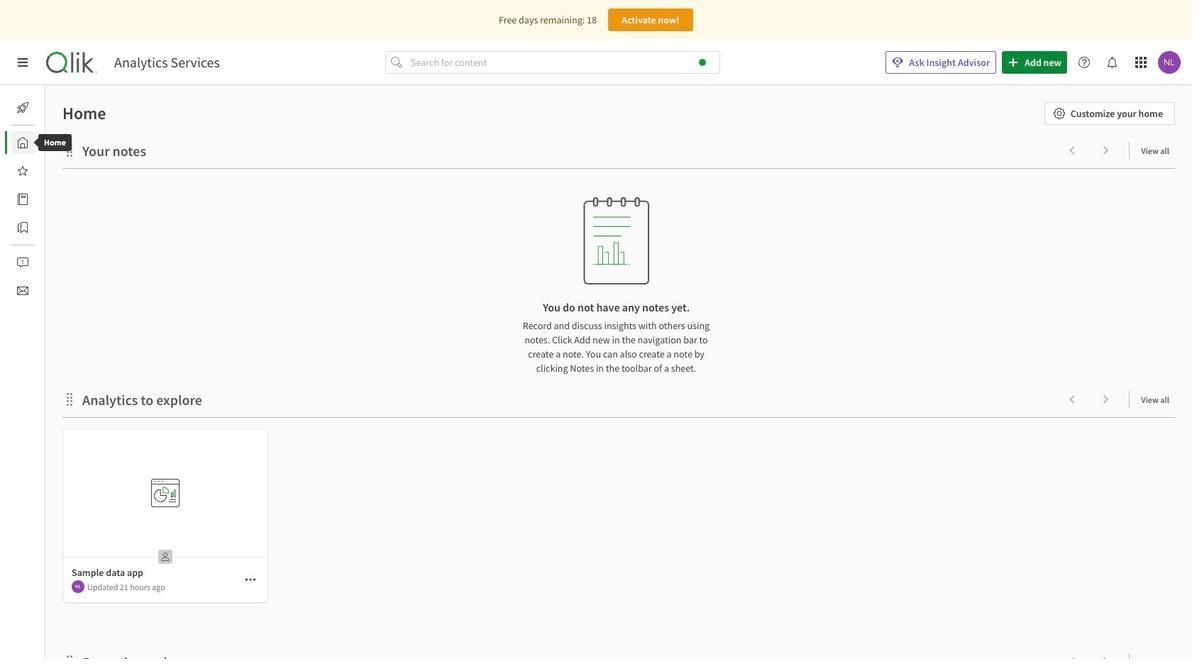 Task type: locate. For each thing, give the bounding box(es) containing it.
Search for content text field
[[408, 51, 721, 74]]

navigation pane element
[[0, 91, 45, 308]]

2 move collection image from the top
[[62, 655, 77, 660]]

tooltip
[[28, 134, 81, 151]]

more actions image
[[245, 574, 256, 586]]

move collection image right navigation pane element
[[62, 143, 77, 157]]

analytics services element
[[114, 54, 220, 71]]

alerts image
[[17, 257, 28, 268]]

move collection image down noah lott icon
[[62, 655, 77, 660]]

collections image
[[17, 222, 28, 234]]

catalog image
[[17, 194, 28, 205]]

main content
[[40, 85, 1193, 660]]

move collection image
[[62, 143, 77, 157], [62, 655, 77, 660]]

0 vertical spatial move collection image
[[62, 143, 77, 157]]

1 move collection image from the top
[[62, 143, 77, 157]]

1 vertical spatial move collection image
[[62, 655, 77, 660]]



Task type: describe. For each thing, give the bounding box(es) containing it.
getting started image
[[17, 102, 28, 114]]

noah lott image
[[1159, 51, 1181, 74]]

favorites image
[[17, 165, 28, 177]]

open sidebar menu image
[[17, 57, 28, 68]]

move collection image
[[62, 392, 77, 406]]

noah lott element
[[72, 581, 84, 593]]

subscriptions image
[[17, 285, 28, 297]]

home badge image
[[699, 59, 706, 66]]

noah lott image
[[72, 581, 84, 593]]



Task type: vqa. For each thing, say whether or not it's contained in the screenshot.
the left NOAH LOTT icon
yes



